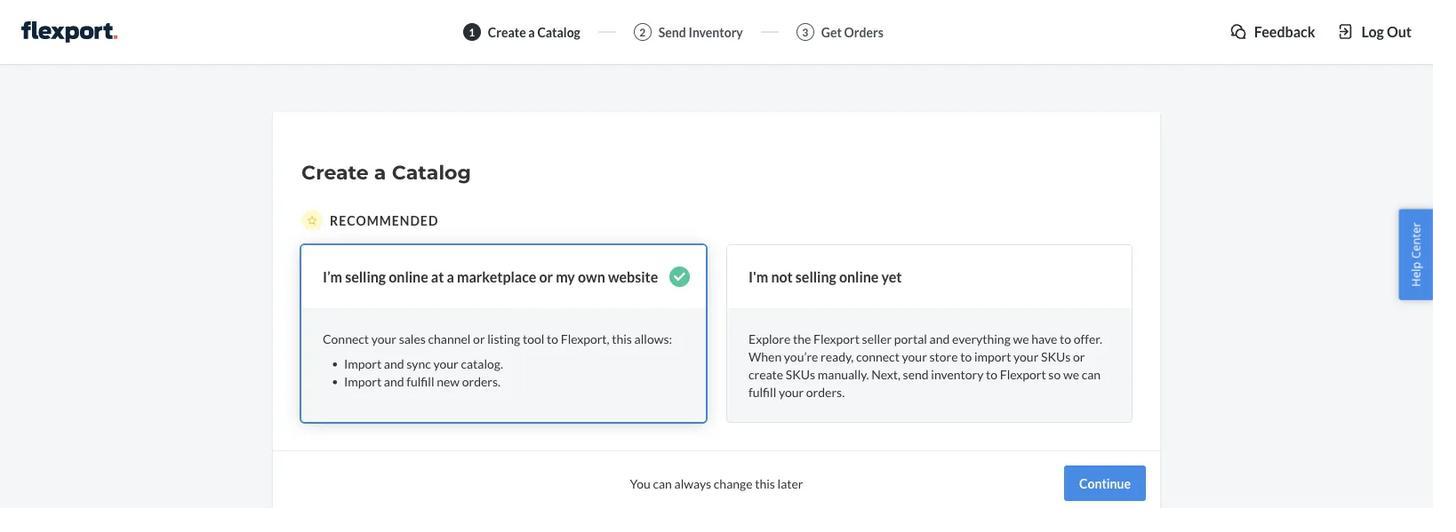 Task type: vqa. For each thing, say whether or not it's contained in the screenshot.
making
no



Task type: locate. For each thing, give the bounding box(es) containing it.
and down sales
[[384, 374, 404, 389]]

online left at
[[389, 268, 428, 285]]

the
[[793, 331, 811, 346]]

selling right i'm
[[345, 268, 386, 285]]

create a catalog up recommended
[[301, 161, 471, 185]]

create a catalog
[[488, 24, 581, 40], [301, 161, 471, 185]]

orders.
[[462, 374, 501, 389], [806, 384, 845, 400]]

feedback
[[1255, 23, 1316, 40]]

0 vertical spatial flexport
[[814, 331, 860, 346]]

2 vertical spatial a
[[447, 268, 454, 285]]

sync
[[407, 356, 431, 371]]

0 horizontal spatial create a catalog
[[301, 161, 471, 185]]

send
[[903, 367, 929, 382]]

your up new
[[434, 356, 459, 371]]

0 horizontal spatial selling
[[345, 268, 386, 285]]

channel
[[428, 331, 471, 346]]

your down have
[[1014, 349, 1039, 364]]

catalog up recommended
[[392, 161, 471, 185]]

send
[[659, 24, 686, 40]]

1 horizontal spatial catalog
[[537, 24, 581, 40]]

3
[[802, 25, 809, 38]]

online left yet
[[839, 268, 879, 285]]

import
[[975, 349, 1011, 364]]

0 vertical spatial can
[[1082, 367, 1101, 382]]

selling
[[345, 268, 386, 285], [796, 268, 837, 285]]

your down create
[[779, 384, 804, 400]]

0 horizontal spatial or
[[473, 331, 485, 346]]

a right 1
[[529, 24, 535, 40]]

connect your sales channel or listing tool to flexport, this allows:
[[323, 331, 672, 346]]

listing
[[488, 331, 520, 346]]

0 vertical spatial this
[[612, 331, 632, 346]]

2 vertical spatial or
[[1073, 349, 1085, 364]]

and
[[930, 331, 950, 346], [384, 356, 404, 371], [384, 374, 404, 389]]

you're
[[784, 349, 818, 364]]

always
[[675, 476, 712, 491]]

create
[[488, 24, 526, 40], [301, 161, 369, 185]]

1 horizontal spatial fulfill
[[749, 384, 777, 400]]

or down offer. on the right
[[1073, 349, 1085, 364]]

1 horizontal spatial can
[[1082, 367, 1101, 382]]

out
[[1387, 23, 1412, 40]]

a right at
[[447, 268, 454, 285]]

orders. down manually.
[[806, 384, 845, 400]]

1 horizontal spatial a
[[447, 268, 454, 285]]

create
[[749, 367, 784, 382]]

1 horizontal spatial create a catalog
[[488, 24, 581, 40]]

1 horizontal spatial selling
[[796, 268, 837, 285]]

0 vertical spatial catalog
[[537, 24, 581, 40]]

to right tool
[[547, 331, 558, 346]]

and up store at bottom
[[930, 331, 950, 346]]

orders. inside explore the flexport seller portal and everything we have to offer. when you're ready, connect your store to import your skus or create skus manually. next, send inventory to flexport so we can fulfill your orders.
[[806, 384, 845, 400]]

0 horizontal spatial we
[[1013, 331, 1029, 346]]

can right you on the left bottom of the page
[[653, 476, 672, 491]]

1 vertical spatial import
[[344, 374, 382, 389]]

1 vertical spatial skus
[[786, 367, 816, 382]]

or
[[539, 268, 553, 285], [473, 331, 485, 346], [1073, 349, 1085, 364]]

fulfill inside explore the flexport seller portal and everything we have to offer. when you're ready, connect your store to import your skus or create skus manually. next, send inventory to flexport so we can fulfill your orders.
[[749, 384, 777, 400]]

recommended
[[330, 213, 439, 228]]

catalog left 2
[[537, 24, 581, 40]]

0 horizontal spatial catalog
[[392, 161, 471, 185]]

next,
[[872, 367, 901, 382]]

orders
[[844, 24, 884, 40]]

we left have
[[1013, 331, 1029, 346]]

to
[[547, 331, 558, 346], [1060, 331, 1072, 346], [961, 349, 972, 364], [986, 367, 998, 382]]

a up recommended
[[374, 161, 386, 185]]

or left 'listing'
[[473, 331, 485, 346]]

create a catalog right 1
[[488, 24, 581, 40]]

0 horizontal spatial a
[[374, 161, 386, 185]]

fulfill inside import and sync your catalog. import and fulfill new orders.
[[407, 374, 434, 389]]

not
[[771, 268, 793, 285]]

you
[[630, 476, 651, 491]]

fulfill down create
[[749, 384, 777, 400]]

skus
[[1041, 349, 1071, 364], [786, 367, 816, 382]]

0 vertical spatial a
[[529, 24, 535, 40]]

this left later
[[755, 476, 775, 491]]

1 horizontal spatial online
[[839, 268, 879, 285]]

and left sync
[[384, 356, 404, 371]]

get orders
[[822, 24, 884, 40]]

flexport
[[814, 331, 860, 346], [1000, 367, 1046, 382]]

1 horizontal spatial orders.
[[806, 384, 845, 400]]

1 horizontal spatial this
[[755, 476, 775, 491]]

i'm selling online at a marketplace or my own website
[[323, 268, 658, 285]]

catalog
[[537, 24, 581, 40], [392, 161, 471, 185]]

0 horizontal spatial create
[[301, 161, 369, 185]]

store
[[930, 349, 958, 364]]

skus up so
[[1041, 349, 1071, 364]]

create right 1
[[488, 24, 526, 40]]

inventory
[[931, 367, 984, 382]]

1 horizontal spatial skus
[[1041, 349, 1071, 364]]

can down offer. on the right
[[1082, 367, 1101, 382]]

0 horizontal spatial this
[[612, 331, 632, 346]]

1 horizontal spatial we
[[1063, 367, 1080, 382]]

allows:
[[635, 331, 672, 346]]

your up send
[[902, 349, 927, 364]]

skus down you're
[[786, 367, 816, 382]]

i'm
[[323, 268, 342, 285]]

orders. down catalog.
[[462, 374, 501, 389]]

0 horizontal spatial can
[[653, 476, 672, 491]]

0 horizontal spatial fulfill
[[407, 374, 434, 389]]

1 horizontal spatial flexport
[[1000, 367, 1046, 382]]

1 vertical spatial this
[[755, 476, 775, 491]]

so
[[1049, 367, 1061, 382]]

1 vertical spatial create
[[301, 161, 369, 185]]

or left my
[[539, 268, 553, 285]]

selling right not
[[796, 268, 837, 285]]

explore the flexport seller portal and everything we have to offer. when you're ready, connect your store to import your skus or create skus manually. next, send inventory to flexport so we can fulfill your orders.
[[749, 331, 1103, 400]]

to down the import
[[986, 367, 998, 382]]

0 horizontal spatial flexport
[[814, 331, 860, 346]]

to up inventory
[[961, 349, 972, 364]]

1 horizontal spatial or
[[539, 268, 553, 285]]

my
[[556, 268, 575, 285]]

we
[[1013, 331, 1029, 346], [1063, 367, 1080, 382]]

we right so
[[1063, 367, 1080, 382]]

0 vertical spatial and
[[930, 331, 950, 346]]

import
[[344, 356, 382, 371], [344, 374, 382, 389]]

import and sync your catalog. import and fulfill new orders.
[[344, 356, 503, 389]]

a
[[529, 24, 535, 40], [374, 161, 386, 185], [447, 268, 454, 285]]

0 horizontal spatial orders.
[[462, 374, 501, 389]]

this
[[612, 331, 632, 346], [755, 476, 775, 491]]

0 horizontal spatial online
[[389, 268, 428, 285]]

0 vertical spatial we
[[1013, 331, 1029, 346]]

1 vertical spatial or
[[473, 331, 485, 346]]

can
[[1082, 367, 1101, 382], [653, 476, 672, 491]]

seller
[[862, 331, 892, 346]]

create up recommended
[[301, 161, 369, 185]]

1 horizontal spatial create
[[488, 24, 526, 40]]

1 vertical spatial flexport
[[1000, 367, 1046, 382]]

your
[[371, 331, 397, 346], [902, 349, 927, 364], [1014, 349, 1039, 364], [434, 356, 459, 371], [779, 384, 804, 400]]

later
[[778, 476, 803, 491]]

fulfill
[[407, 374, 434, 389], [749, 384, 777, 400]]

yet
[[882, 268, 902, 285]]

fulfill down sync
[[407, 374, 434, 389]]

help center button
[[1399, 209, 1433, 300]]

1 vertical spatial we
[[1063, 367, 1080, 382]]

0 vertical spatial import
[[344, 356, 382, 371]]

2 horizontal spatial or
[[1073, 349, 1085, 364]]

flexport left so
[[1000, 367, 1046, 382]]

online
[[389, 268, 428, 285], [839, 268, 879, 285]]

flexport up ready,
[[814, 331, 860, 346]]

marketplace
[[457, 268, 537, 285]]

1
[[469, 25, 475, 38]]

at
[[431, 268, 444, 285]]

this left the allows:
[[612, 331, 632, 346]]



Task type: describe. For each thing, give the bounding box(es) containing it.
connect
[[856, 349, 900, 364]]

1 online from the left
[[389, 268, 428, 285]]

you can always change this later
[[630, 476, 803, 491]]

everything
[[952, 331, 1011, 346]]

1 vertical spatial a
[[374, 161, 386, 185]]

offer.
[[1074, 331, 1103, 346]]

your inside import and sync your catalog. import and fulfill new orders.
[[434, 356, 459, 371]]

2 online from the left
[[839, 268, 879, 285]]

1 selling from the left
[[345, 268, 386, 285]]

flexport,
[[561, 331, 610, 346]]

explore
[[749, 331, 791, 346]]

log out button
[[1337, 21, 1412, 42]]

1 vertical spatial create a catalog
[[301, 161, 471, 185]]

tool
[[523, 331, 544, 346]]

manually.
[[818, 367, 869, 382]]

continue link
[[1064, 466, 1146, 501]]

0 horizontal spatial skus
[[786, 367, 816, 382]]

2 vertical spatial and
[[384, 374, 404, 389]]

can inside explore the flexport seller portal and everything we have to offer. when you're ready, connect your store to import your skus or create skus manually. next, send inventory to flexport so we can fulfill your orders.
[[1082, 367, 1101, 382]]

i'm
[[749, 268, 769, 285]]

1 import from the top
[[344, 356, 382, 371]]

to right have
[[1060, 331, 1072, 346]]

website
[[608, 268, 658, 285]]

1 vertical spatial catalog
[[392, 161, 471, 185]]

2 selling from the left
[[796, 268, 837, 285]]

connect
[[323, 331, 369, 346]]

inventory
[[689, 24, 743, 40]]

send inventory
[[659, 24, 743, 40]]

1 vertical spatial and
[[384, 356, 404, 371]]

have
[[1032, 331, 1058, 346]]

change
[[714, 476, 753, 491]]

orders. inside import and sync your catalog. import and fulfill new orders.
[[462, 374, 501, 389]]

catalog.
[[461, 356, 503, 371]]

i'm not selling online yet
[[749, 268, 902, 285]]

0 vertical spatial skus
[[1041, 349, 1071, 364]]

1 vertical spatial can
[[653, 476, 672, 491]]

when
[[749, 349, 782, 364]]

center
[[1408, 222, 1424, 259]]

continue button
[[1064, 466, 1146, 501]]

help
[[1408, 262, 1424, 287]]

your left sales
[[371, 331, 397, 346]]

check image
[[670, 267, 690, 287]]

log out
[[1362, 23, 1412, 40]]

2 import from the top
[[344, 374, 382, 389]]

flexport logo image
[[21, 21, 117, 43]]

new
[[437, 374, 460, 389]]

or inside explore the flexport seller portal and everything we have to offer. when you're ready, connect your store to import your skus or create skus manually. next, send inventory to flexport so we can fulfill your orders.
[[1073, 349, 1085, 364]]

feedback link
[[1230, 21, 1316, 42]]

own
[[578, 268, 605, 285]]

2 horizontal spatial a
[[529, 24, 535, 40]]

log
[[1362, 23, 1384, 40]]

0 vertical spatial create
[[488, 24, 526, 40]]

help center
[[1408, 222, 1424, 287]]

0 vertical spatial or
[[539, 268, 553, 285]]

and inside explore the flexport seller portal and everything we have to offer. when you're ready, connect your store to import your skus or create skus manually. next, send inventory to flexport so we can fulfill your orders.
[[930, 331, 950, 346]]

continue
[[1080, 476, 1131, 491]]

sales
[[399, 331, 426, 346]]

portal
[[894, 331, 927, 346]]

2
[[640, 25, 646, 38]]

ready,
[[821, 349, 854, 364]]

get
[[822, 24, 842, 40]]

0 vertical spatial create a catalog
[[488, 24, 581, 40]]



